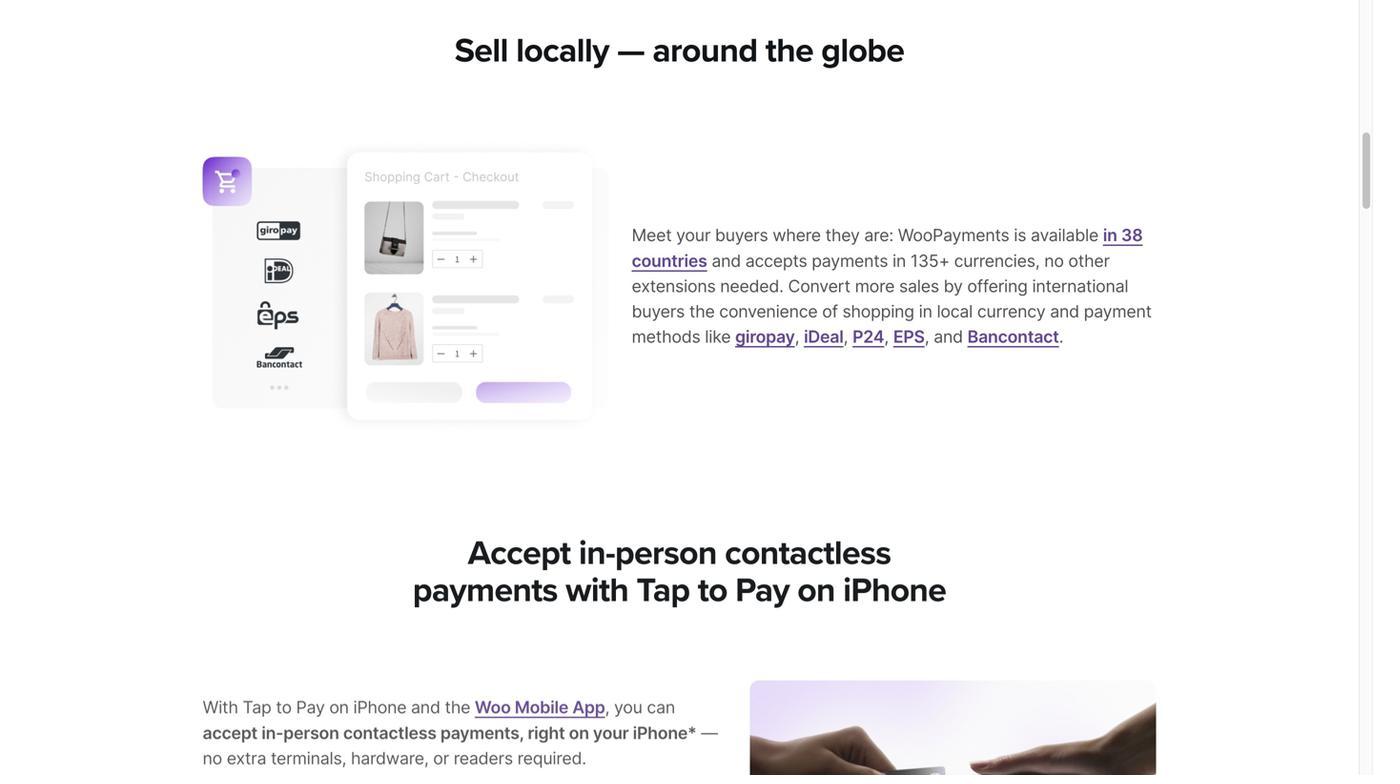 Task type: locate. For each thing, give the bounding box(es) containing it.
0 vertical spatial person
[[615, 532, 717, 572]]

— inside — no extra terminals, hardware, or readers required.
[[701, 721, 718, 742]]

iphone inside accept in-person contactless payments with tap to pay on iphone
[[843, 569, 946, 610]]

— right locally
[[617, 30, 645, 71]]

iphone
[[843, 569, 946, 610], [353, 696, 407, 716]]

the up like
[[689, 301, 715, 322]]

1 vertical spatial payments
[[413, 569, 558, 610]]

in left 135+ at the right of page
[[893, 251, 906, 271]]

in 38 countries
[[632, 225, 1143, 271]]

0 vertical spatial pay
[[736, 569, 790, 610]]

2 horizontal spatial in
[[1103, 225, 1118, 246]]

the left globe
[[766, 30, 814, 71]]

1 horizontal spatial contactless
[[725, 532, 891, 572]]

1 horizontal spatial in
[[919, 301, 933, 322]]

0 vertical spatial to
[[698, 569, 728, 610]]

to
[[698, 569, 728, 610], [276, 696, 292, 716]]

0 horizontal spatial no
[[203, 746, 222, 767]]

0 horizontal spatial your
[[593, 721, 629, 742]]

no down available
[[1045, 251, 1064, 271]]

accept in-person contactless payments with tap to pay on iphone
[[413, 532, 946, 610]]

135+
[[911, 251, 950, 271]]

1 horizontal spatial buyers
[[715, 225, 768, 246]]

and
[[712, 251, 741, 271], [1050, 301, 1080, 322], [934, 327, 963, 347], [411, 696, 440, 716]]

pay
[[736, 569, 790, 610], [296, 696, 325, 716]]

0 horizontal spatial payments
[[413, 569, 558, 610]]

0 horizontal spatial tap
[[243, 696, 271, 716]]

your
[[676, 225, 711, 246], [593, 721, 629, 742]]

1 vertical spatial person
[[283, 721, 339, 742]]

with tap to pay on iphone and the woo mobile app , you can accept in-person contactless payments, right on your iphone*
[[203, 696, 697, 742]]

1 horizontal spatial person
[[615, 532, 717, 572]]

pay inside accept in-person contactless payments with tap to pay on iphone
[[736, 569, 790, 610]]

1 horizontal spatial payments
[[812, 251, 888, 271]]

0 vertical spatial in
[[1103, 225, 1118, 246]]

in- up extra
[[262, 721, 283, 742]]

—
[[617, 30, 645, 71], [701, 721, 718, 742]]

no down the 'accept'
[[203, 746, 222, 767]]

1 horizontal spatial in-
[[579, 532, 615, 572]]

, left you
[[605, 696, 610, 716]]

38
[[1122, 225, 1143, 246]]

your down you
[[593, 721, 629, 742]]

0 vertical spatial in-
[[579, 532, 615, 572]]

0 vertical spatial the
[[766, 30, 814, 71]]

0 vertical spatial —
[[617, 30, 645, 71]]

0 vertical spatial iphone
[[843, 569, 946, 610]]

0 horizontal spatial on
[[329, 696, 349, 716]]

1 vertical spatial pay
[[296, 696, 325, 716]]

meet your buyers where they are: woopayments is available
[[632, 225, 1103, 246]]

,
[[795, 327, 800, 347], [844, 327, 848, 347], [885, 327, 889, 347], [925, 327, 930, 347], [605, 696, 610, 716]]

0 horizontal spatial buyers
[[632, 301, 685, 322]]

1 horizontal spatial to
[[698, 569, 728, 610]]

1 vertical spatial in-
[[262, 721, 283, 742]]

and up "needed."
[[712, 251, 741, 271]]

0 horizontal spatial pay
[[296, 696, 325, 716]]

giropay , ideal , p24 , eps , and bancontact .
[[735, 327, 1064, 347]]

1 vertical spatial —
[[701, 721, 718, 742]]

payments
[[812, 251, 888, 271], [413, 569, 558, 610]]

no
[[1045, 251, 1064, 271], [203, 746, 222, 767]]

the left the "woo"
[[445, 696, 470, 716]]

on
[[798, 569, 835, 610], [329, 696, 349, 716], [569, 721, 589, 742]]

in- right accept
[[579, 532, 615, 572]]

1 vertical spatial on
[[329, 696, 349, 716]]

in 38 countries link
[[632, 225, 1143, 271]]

iphone*
[[633, 721, 697, 742]]

1 vertical spatial tap
[[243, 696, 271, 716]]

, left ideal
[[795, 327, 800, 347]]

to inside the with tap to pay on iphone and the woo mobile app , you can accept in-person contactless payments, right on your iphone*
[[276, 696, 292, 716]]

your up countries
[[676, 225, 711, 246]]

0 vertical spatial no
[[1045, 251, 1064, 271]]

payment
[[1084, 301, 1152, 322]]

1 horizontal spatial —
[[701, 721, 718, 742]]

eps
[[894, 327, 925, 347]]

0 vertical spatial on
[[798, 569, 835, 610]]

0 horizontal spatial person
[[283, 721, 339, 742]]

0 vertical spatial payments
[[812, 251, 888, 271]]

on inside accept in-person contactless payments with tap to pay on iphone
[[798, 569, 835, 610]]

around
[[653, 30, 758, 71]]

1 horizontal spatial iphone
[[843, 569, 946, 610]]

methods
[[632, 327, 701, 347]]

no inside "and accepts payments in 135+ currencies, no other extensions needed. convert more sales by offering international buyers the convenience of shopping in local currency and payment methods like"
[[1045, 251, 1064, 271]]

accept
[[468, 532, 571, 572]]

2 horizontal spatial on
[[798, 569, 835, 610]]

in left 38
[[1103, 225, 1118, 246]]

in
[[1103, 225, 1118, 246], [893, 251, 906, 271], [919, 301, 933, 322]]

with
[[566, 569, 629, 610]]

currency
[[978, 301, 1046, 322]]

in inside in 38 countries
[[1103, 225, 1118, 246]]

extra
[[227, 746, 266, 767]]

right
[[528, 721, 565, 742]]

0 vertical spatial tap
[[637, 569, 690, 610]]

convert
[[788, 276, 851, 297]]

in- inside accept in-person contactless payments with tap to pay on iphone
[[579, 532, 615, 572]]

accepts
[[746, 251, 807, 271]]

1 vertical spatial no
[[203, 746, 222, 767]]

and up — no extra terminals, hardware, or readers required. on the bottom of page
[[411, 696, 440, 716]]

1 vertical spatial to
[[276, 696, 292, 716]]

is
[[1014, 225, 1027, 246]]

in-
[[579, 532, 615, 572], [262, 721, 283, 742]]

2 vertical spatial the
[[445, 696, 470, 716]]

tap
[[637, 569, 690, 610], [243, 696, 271, 716]]

woopayments
[[898, 225, 1010, 246]]

terminals,
[[271, 746, 346, 767]]

needed.
[[720, 276, 784, 297]]

available
[[1031, 225, 1099, 246]]

person inside accept in-person contactless payments with tap to pay on iphone
[[615, 532, 717, 572]]

buyers up methods
[[632, 301, 685, 322]]

0 horizontal spatial in
[[893, 251, 906, 271]]

person
[[615, 532, 717, 572], [283, 721, 339, 742]]

buyers up accepts
[[715, 225, 768, 246]]

bancontact link
[[968, 327, 1059, 347]]

ideal
[[804, 327, 844, 347]]

currencies,
[[954, 251, 1040, 271]]

0 horizontal spatial to
[[276, 696, 292, 716]]

, down "sales"
[[925, 327, 930, 347]]

1 vertical spatial the
[[689, 301, 715, 322]]

0 horizontal spatial iphone
[[353, 696, 407, 716]]

0 horizontal spatial contactless
[[343, 721, 437, 742]]

in- inside the with tap to pay on iphone and the woo mobile app , you can accept in-person contactless payments, right on your iphone*
[[262, 721, 283, 742]]

hardware,
[[351, 746, 429, 767]]

sell locally — around the globe
[[455, 30, 905, 71]]

with
[[203, 696, 238, 716]]

2 vertical spatial in
[[919, 301, 933, 322]]

1 horizontal spatial no
[[1045, 251, 1064, 271]]

1 vertical spatial your
[[593, 721, 629, 742]]

0 vertical spatial your
[[676, 225, 711, 246]]

0 horizontal spatial in-
[[262, 721, 283, 742]]

in down "sales"
[[919, 301, 933, 322]]

1 horizontal spatial the
[[689, 301, 715, 322]]

can
[[647, 696, 675, 716]]

0 vertical spatial contactless
[[725, 532, 891, 572]]

— right the iphone*
[[701, 721, 718, 742]]

readers
[[454, 746, 513, 767]]

payments inside "and accepts payments in 135+ currencies, no other extensions needed. convert more sales by offering international buyers the convenience of shopping in local currency and payment methods like"
[[812, 251, 888, 271]]

1 horizontal spatial on
[[569, 721, 589, 742]]

0 horizontal spatial the
[[445, 696, 470, 716]]

1 vertical spatial buyers
[[632, 301, 685, 322]]

sell
[[455, 30, 508, 71]]

contactless
[[725, 532, 891, 572], [343, 721, 437, 742]]

the
[[766, 30, 814, 71], [689, 301, 715, 322], [445, 696, 470, 716]]

1 horizontal spatial tap
[[637, 569, 690, 610]]

buyers
[[715, 225, 768, 246], [632, 301, 685, 322]]

1 horizontal spatial pay
[[736, 569, 790, 610]]

, left the p24 link
[[844, 327, 848, 347]]

1 vertical spatial iphone
[[353, 696, 407, 716]]

1 vertical spatial contactless
[[343, 721, 437, 742]]

and accepts payments in 135+ currencies, no other extensions needed. convert more sales by offering international buyers the convenience of shopping in local currency and payment methods like
[[632, 251, 1152, 347]]

iphone inside the with tap to pay on iphone and the woo mobile app , you can accept in-person contactless payments, right on your iphone*
[[353, 696, 407, 716]]

0 horizontal spatial —
[[617, 30, 645, 71]]

woo
[[475, 696, 511, 716]]



Task type: vqa. For each thing, say whether or not it's contained in the screenshot.
Product Icon
no



Task type: describe. For each thing, give the bounding box(es) containing it.
giropay
[[735, 327, 795, 347]]

local
[[937, 301, 973, 322]]

you
[[614, 696, 643, 716]]

or
[[433, 746, 449, 767]]

locally
[[516, 30, 609, 71]]

and inside the with tap to pay on iphone and the woo mobile app , you can accept in-person contactless payments, right on your iphone*
[[411, 696, 440, 716]]

other
[[1069, 251, 1110, 271]]

1 vertical spatial in
[[893, 251, 906, 271]]

extensions
[[632, 276, 716, 297]]

.
[[1059, 327, 1064, 347]]

by
[[944, 276, 963, 297]]

pay inside the with tap to pay on iphone and the woo mobile app , you can accept in-person contactless payments, right on your iphone*
[[296, 696, 325, 716]]

eps link
[[894, 327, 925, 347]]

tap inside accept in-person contactless payments with tap to pay on iphone
[[637, 569, 690, 610]]

countries
[[632, 251, 707, 271]]

2 horizontal spatial the
[[766, 30, 814, 71]]

contactless inside the with tap to pay on iphone and the woo mobile app , you can accept in-person contactless payments, right on your iphone*
[[343, 721, 437, 742]]

meet
[[632, 225, 672, 246]]

tap inside the with tap to pay on iphone and the woo mobile app , you can accept in-person contactless payments, right on your iphone*
[[243, 696, 271, 716]]

they
[[826, 225, 860, 246]]

, left eps "link"
[[885, 327, 889, 347]]

offering
[[968, 276, 1028, 297]]

no inside — no extra terminals, hardware, or readers required.
[[203, 746, 222, 767]]

accept
[[203, 721, 258, 742]]

— no extra terminals, hardware, or readers required.
[[203, 721, 718, 767]]

person inside the with tap to pay on iphone and the woo mobile app , you can accept in-person contactless payments, right on your iphone*
[[283, 721, 339, 742]]

required.
[[518, 746, 587, 767]]

globe
[[822, 30, 905, 71]]

1 horizontal spatial your
[[676, 225, 711, 246]]

ideal link
[[804, 327, 844, 347]]

convenience
[[719, 301, 818, 322]]

2 vertical spatial on
[[569, 721, 589, 742]]

0 vertical spatial buyers
[[715, 225, 768, 246]]

woo mobile app link
[[475, 696, 605, 716]]

, inside the with tap to pay on iphone and the woo mobile app , you can accept in-person contactless payments, right on your iphone*
[[605, 696, 610, 716]]

p24 link
[[853, 327, 885, 347]]

contactless inside accept in-person contactless payments with tap to pay on iphone
[[725, 532, 891, 572]]

app
[[573, 696, 605, 716]]

sales
[[899, 276, 939, 297]]

mobile
[[515, 696, 569, 716]]

to inside accept in-person contactless payments with tap to pay on iphone
[[698, 569, 728, 610]]

your inside the with tap to pay on iphone and the woo mobile app , you can accept in-person contactless payments, right on your iphone*
[[593, 721, 629, 742]]

like
[[705, 327, 731, 347]]

bancontact
[[968, 327, 1059, 347]]

international
[[1033, 276, 1129, 297]]

and up .
[[1050, 301, 1080, 322]]

and down the "local"
[[934, 327, 963, 347]]

payments inside accept in-person contactless payments with tap to pay on iphone
[[413, 569, 558, 610]]

where
[[773, 225, 821, 246]]

the inside "and accepts payments in 135+ currencies, no other extensions needed. convert more sales by offering international buyers the convenience of shopping in local currency and payment methods like"
[[689, 301, 715, 322]]

of
[[822, 301, 838, 322]]

p24
[[853, 327, 885, 347]]

are:
[[865, 225, 894, 246]]

giropay link
[[735, 327, 795, 347]]

shopping
[[843, 301, 915, 322]]

more
[[855, 276, 895, 297]]

payments,
[[441, 721, 524, 742]]

the inside the with tap to pay on iphone and the woo mobile app , you can accept in-person contactless payments, right on your iphone*
[[445, 696, 470, 716]]

buyers inside "and accepts payments in 135+ currencies, no other extensions needed. convert more sales by offering international buyers the convenience of shopping in local currency and payment methods like"
[[632, 301, 685, 322]]



